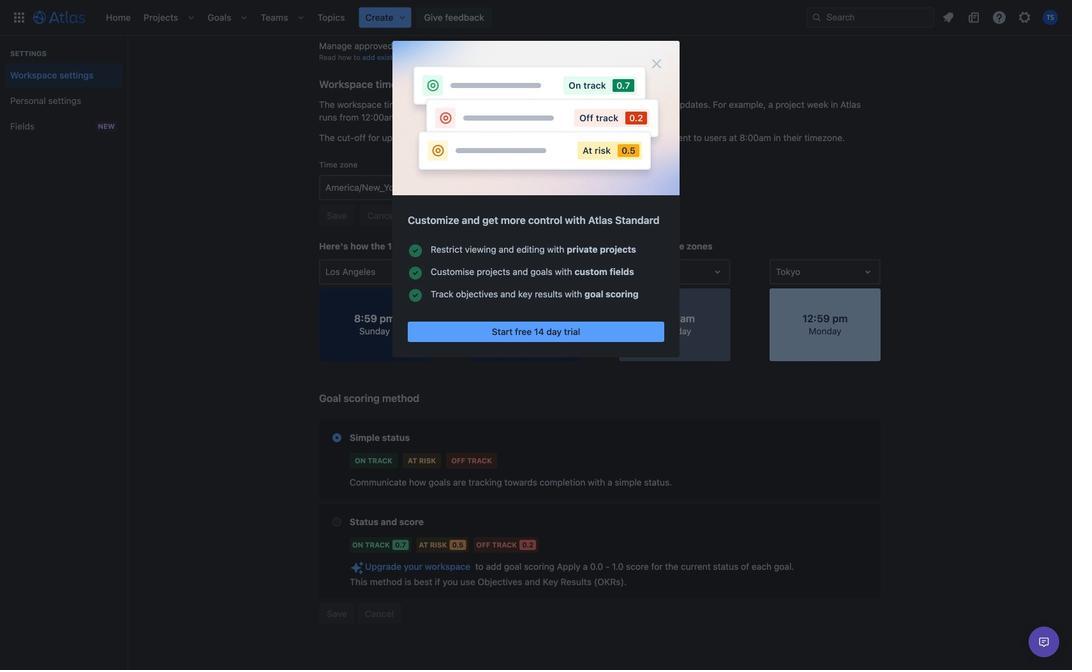 Task type: vqa. For each thing, say whether or not it's contained in the screenshot.
Atlas feature image
yes



Task type: locate. For each thing, give the bounding box(es) containing it.
an external link image
[[487, 12, 497, 22], [480, 40, 491, 50]]

open intercom messenger image
[[1037, 634, 1052, 650]]

3 open image from the left
[[860, 264, 876, 280]]

atlas feature image down atlas feature image
[[408, 288, 423, 303]]

search image
[[812, 12, 822, 23]]

1 horizontal spatial open image
[[710, 264, 725, 280]]

1 horizontal spatial open image
[[560, 264, 575, 280]]

2 atlas feature image from the top
[[408, 288, 423, 303]]

2 horizontal spatial open image
[[860, 264, 876, 280]]

open image
[[560, 180, 576, 195], [710, 264, 725, 280]]

top element
[[8, 0, 807, 35]]

banner
[[0, 0, 1072, 36]]

0 vertical spatial atlas feature image
[[408, 243, 423, 258]]

0 horizontal spatial open image
[[560, 180, 576, 195]]

group
[[5, 36, 123, 143]]

0 vertical spatial an external link image
[[487, 12, 497, 22]]

2 open image from the left
[[560, 264, 575, 280]]

1 vertical spatial atlas feature image
[[408, 288, 423, 303]]

atlas feature image
[[408, 243, 423, 258], [408, 288, 423, 303]]

0 horizontal spatial open image
[[410, 264, 425, 280]]

None search field
[[807, 7, 934, 28]]

atlas feature image up atlas feature image
[[408, 243, 423, 258]]

1 vertical spatial open image
[[710, 264, 725, 280]]

open image
[[410, 264, 425, 280], [560, 264, 575, 280], [860, 264, 876, 280]]



Task type: describe. For each thing, give the bounding box(es) containing it.
1 atlas feature image from the top
[[408, 243, 423, 258]]

help image
[[992, 10, 1007, 25]]

Search field
[[807, 7, 934, 28]]

0 vertical spatial open image
[[560, 180, 576, 195]]

atlas paid feature image
[[350, 560, 365, 576]]

close banner image
[[649, 56, 664, 71]]

atlas feature image
[[408, 266, 423, 281]]

1 open image from the left
[[410, 264, 425, 280]]

1 vertical spatial an external link image
[[480, 40, 491, 50]]



